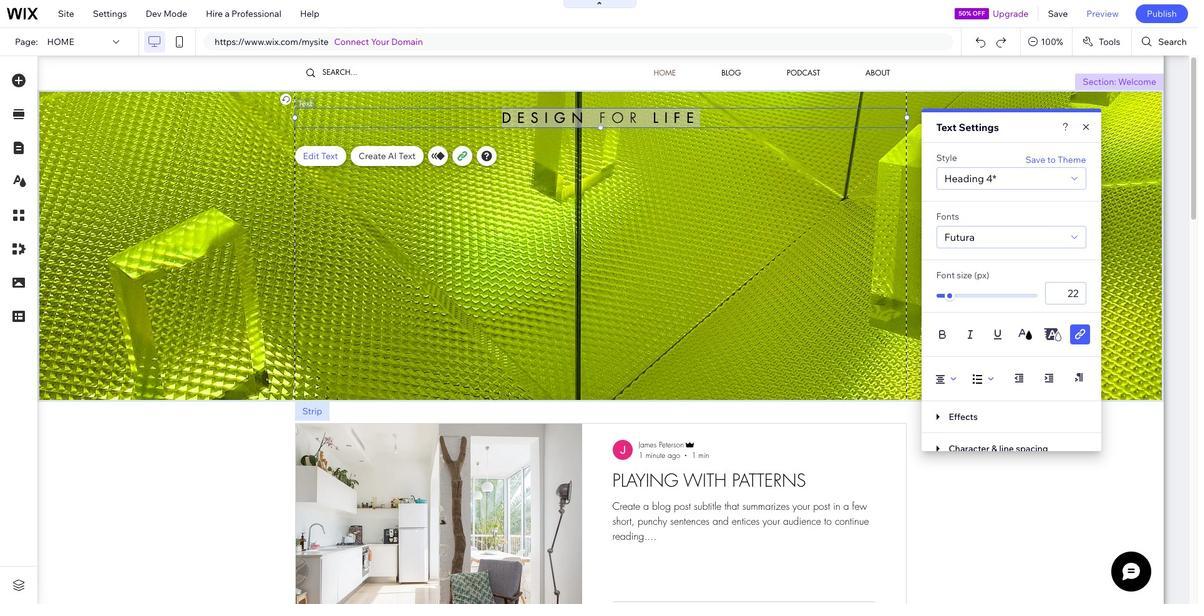 Task type: locate. For each thing, give the bounding box(es) containing it.
professional
[[232, 8, 281, 19]]

text up style
[[937, 121, 957, 134]]

save left the to
[[1026, 154, 1046, 165]]

1 vertical spatial save
[[1026, 154, 1046, 165]]

text right the edit
[[321, 150, 338, 162]]

line
[[1000, 443, 1014, 455]]

publish button
[[1136, 4, 1189, 23]]

save inside button
[[1049, 8, 1068, 19]]

save up 100%
[[1049, 8, 1068, 19]]

settings
[[93, 8, 127, 19], [959, 121, 1000, 134]]

create ai text
[[359, 150, 416, 162]]

https://www.wix.com/mysite connect your domain
[[215, 36, 423, 47]]

50% off
[[959, 9, 986, 17]]

2 horizontal spatial text
[[937, 121, 957, 134]]

effects
[[949, 411, 978, 423]]

home
[[47, 36, 74, 47]]

text settings
[[937, 121, 1000, 134]]

your
[[371, 36, 390, 47]]

settings left dev
[[93, 8, 127, 19]]

(px)
[[975, 270, 990, 281]]

1 horizontal spatial save
[[1049, 8, 1068, 19]]

fonts
[[937, 211, 960, 222]]

1 vertical spatial settings
[[959, 121, 1000, 134]]

character
[[949, 443, 990, 455]]

upgrade
[[993, 8, 1029, 19]]

text
[[937, 121, 957, 134], [321, 150, 338, 162], [399, 150, 416, 162]]

mode
[[164, 8, 187, 19]]

settings up heading 4*
[[959, 121, 1000, 134]]

save button
[[1039, 0, 1078, 27]]

tools button
[[1073, 28, 1132, 56]]

style
[[937, 152, 958, 164]]

0 horizontal spatial settings
[[93, 8, 127, 19]]

None text field
[[1045, 282, 1087, 305]]

save
[[1049, 8, 1068, 19], [1026, 154, 1046, 165]]

theme
[[1058, 154, 1087, 165]]

preview button
[[1078, 0, 1129, 27]]

tools
[[1099, 36, 1121, 47]]

edit text
[[303, 150, 338, 162]]

heading
[[945, 172, 985, 185]]

help
[[300, 8, 320, 19]]

0 vertical spatial save
[[1049, 8, 1068, 19]]

1 horizontal spatial settings
[[959, 121, 1000, 134]]

a
[[225, 8, 230, 19]]

https://www.wix.com/mysite
[[215, 36, 329, 47]]

size
[[957, 270, 973, 281]]

futura
[[945, 231, 975, 243]]

1 horizontal spatial text
[[399, 150, 416, 162]]

text right the ai
[[399, 150, 416, 162]]

0 horizontal spatial save
[[1026, 154, 1046, 165]]

dev
[[146, 8, 162, 19]]

section:
[[1083, 76, 1117, 87]]

tooltip image
[[1083, 209, 1094, 220]]

dev mode
[[146, 8, 187, 19]]

search
[[1159, 36, 1187, 47]]

edit
[[303, 150, 319, 162]]

spacing
[[1016, 443, 1049, 455]]

0 vertical spatial settings
[[93, 8, 127, 19]]



Task type: vqa. For each thing, say whether or not it's contained in the screenshot.
Search Button
yes



Task type: describe. For each thing, give the bounding box(es) containing it.
hire
[[206, 8, 223, 19]]

hire a professional
[[206, 8, 281, 19]]

100% button
[[1022, 28, 1073, 56]]

domain
[[391, 36, 423, 47]]

strip
[[302, 406, 322, 417]]

character & line spacing
[[949, 443, 1049, 455]]

save to theme
[[1026, 154, 1087, 165]]

font
[[937, 270, 955, 281]]

to
[[1048, 154, 1056, 165]]

off
[[973, 9, 986, 17]]

font size (px)
[[937, 270, 990, 281]]

preview
[[1087, 8, 1119, 19]]

connect
[[334, 36, 369, 47]]

welcome
[[1119, 76, 1157, 87]]

create
[[359, 150, 386, 162]]

50%
[[959, 9, 972, 17]]

save for save
[[1049, 8, 1068, 19]]

ai
[[388, 150, 397, 162]]

publish
[[1147, 8, 1177, 19]]

site
[[58, 8, 74, 19]]

search button
[[1133, 28, 1199, 56]]

&
[[992, 443, 998, 455]]

4*
[[987, 172, 997, 185]]

heading 4*
[[945, 172, 997, 185]]

100%
[[1042, 36, 1064, 47]]

save for save to theme
[[1026, 154, 1046, 165]]

0 horizontal spatial text
[[321, 150, 338, 162]]

section: welcome
[[1083, 76, 1157, 87]]



